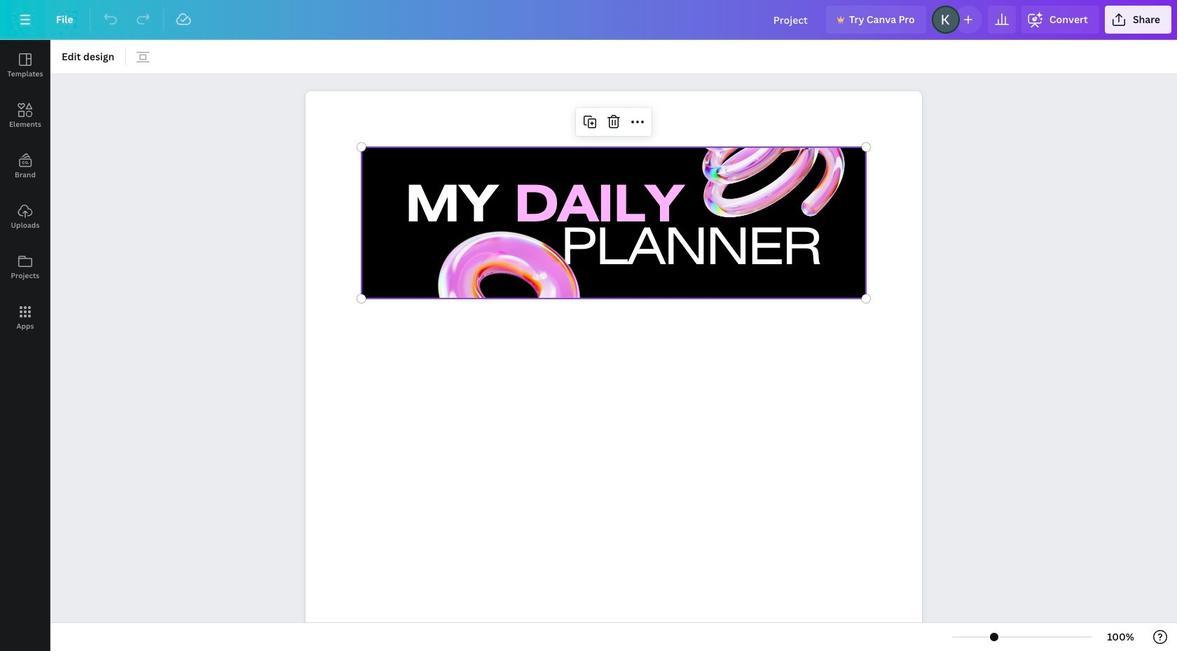 Task type: locate. For each thing, give the bounding box(es) containing it.
Design title text field
[[763, 6, 821, 34]]

Zoom button
[[1098, 626, 1144, 648]]

main menu bar
[[0, 0, 1178, 40]]

None text field
[[306, 84, 922, 651]]

side panel tab list
[[0, 40, 50, 343]]



Task type: vqa. For each thing, say whether or not it's contained in the screenshot.
#737373 'BUTTON'
no



